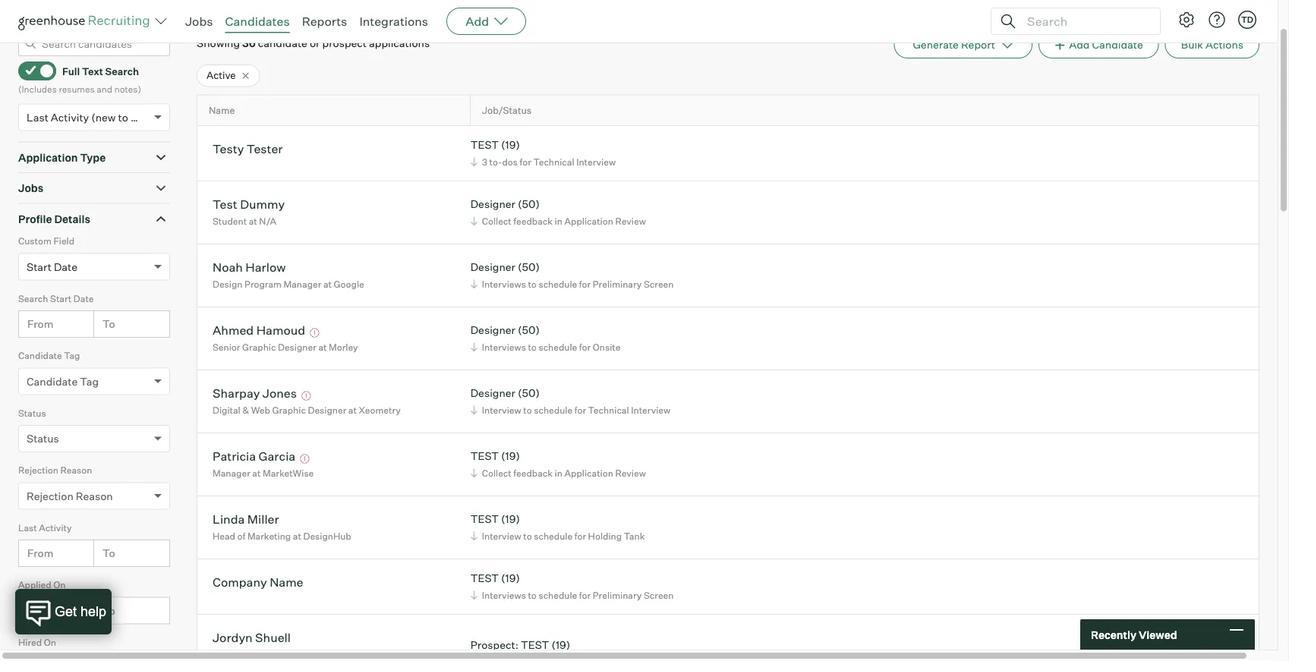 Task type: locate. For each thing, give the bounding box(es) containing it.
name right "company"
[[270, 575, 303, 590]]

candidate inside add candidate link
[[1093, 39, 1144, 52]]

2 in from the top
[[555, 468, 563, 479]]

1 vertical spatial review
[[616, 468, 646, 479]]

job/status
[[482, 105, 532, 117]]

graphic down jones
[[272, 405, 306, 416]]

on right hired on the left of page
[[44, 637, 56, 649]]

2 vertical spatial candidate
[[27, 375, 78, 389]]

holding
[[588, 531, 622, 542]]

test inside "test (19) 3 to-dos for technical interview"
[[471, 139, 499, 152]]

application inside test (19) collect feedback in application review
[[565, 468, 614, 479]]

interviews to schedule for onsite link
[[468, 340, 625, 355]]

1 vertical spatial from
[[27, 547, 53, 561]]

0 vertical spatial manager
[[284, 279, 322, 290]]

tag
[[64, 351, 80, 362], [80, 375, 99, 389]]

at inside 'test dummy student at n/a'
[[249, 216, 257, 227]]

(19) for test (19) 3 to-dos for technical interview
[[501, 139, 520, 152]]

schedule up designer (50) interviews to schedule for onsite
[[539, 279, 577, 290]]

test inside test (19) interview to schedule for holding tank
[[471, 513, 499, 526]]

to for designer (50) interviews to schedule for onsite
[[528, 342, 537, 353]]

1 horizontal spatial manager
[[284, 279, 322, 290]]

0 horizontal spatial name
[[209, 105, 235, 117]]

(50) for designer (50) interviews to schedule for onsite
[[518, 324, 540, 337]]

technical
[[534, 157, 575, 168], [588, 405, 629, 416]]

1 vertical spatial add
[[1070, 39, 1090, 52]]

name
[[209, 105, 235, 117], [270, 575, 303, 590]]

on right applied
[[53, 580, 66, 591]]

test inside test (19) collect feedback in application review
[[471, 450, 499, 463]]

0 vertical spatial tag
[[64, 351, 80, 362]]

schedule down interview to schedule for holding tank link
[[539, 590, 577, 602]]

candidate tag element
[[18, 349, 170, 407]]

0 horizontal spatial technical
[[534, 157, 575, 168]]

screen inside designer (50) interviews to schedule for preliminary screen
[[644, 279, 674, 290]]

screen inside test (19) interviews to schedule for preliminary screen
[[644, 590, 674, 602]]

3 from from the top
[[27, 605, 53, 618]]

full
[[62, 65, 80, 77]]

collect inside designer (50) collect feedback in application review
[[482, 216, 512, 227]]

candidate tag down the search start date
[[18, 351, 80, 362]]

designer for designer (50) interviews to schedule for preliminary screen
[[471, 261, 516, 274]]

1 vertical spatial application
[[565, 216, 614, 227]]

to left old)
[[118, 111, 128, 124]]

to for search
[[103, 318, 115, 331]]

of
[[237, 531, 246, 542]]

search down "start date"
[[18, 293, 48, 305]]

0 vertical spatial graphic
[[242, 342, 276, 353]]

feedback inside test (19) collect feedback in application review
[[514, 468, 553, 479]]

search
[[105, 65, 139, 77], [18, 293, 48, 305]]

interview to schedule for technical interview link
[[468, 403, 675, 418]]

for left onsite
[[579, 342, 591, 353]]

last
[[27, 111, 48, 124], [18, 523, 37, 534]]

collect feedback in application review link up designer (50) interviews to schedule for preliminary screen
[[468, 214, 650, 229]]

rejection reason up "last activity"
[[27, 490, 113, 503]]

manager
[[284, 279, 322, 290], [213, 468, 250, 479]]

feedback up test (19) interview to schedule for holding tank
[[514, 468, 553, 479]]

review inside designer (50) collect feedback in application review
[[616, 216, 646, 227]]

schedule inside designer (50) interviews to schedule for onsite
[[539, 342, 577, 353]]

type
[[80, 151, 106, 165]]

0 vertical spatial search
[[105, 65, 139, 77]]

recently viewed
[[1091, 628, 1178, 642]]

for up designer (50) interviews to schedule for onsite
[[579, 279, 591, 290]]

36
[[242, 37, 256, 50]]

0 vertical spatial candidate tag
[[18, 351, 80, 362]]

interviews inside designer (50) interviews to schedule for onsite
[[482, 342, 526, 353]]

2 vertical spatial interviews
[[482, 590, 526, 602]]

for inside test (19) interview to schedule for holding tank
[[575, 531, 586, 542]]

0 vertical spatial interviews to schedule for preliminary screen link
[[468, 277, 678, 292]]

to inside designer (50) interviews to schedule for preliminary screen
[[528, 279, 537, 290]]

1 vertical spatial interviews
[[482, 342, 526, 353]]

application for designer (50)
[[565, 216, 614, 227]]

0 vertical spatial start
[[27, 261, 52, 274]]

hamoud
[[256, 323, 305, 338]]

interviews
[[482, 279, 526, 290], [482, 342, 526, 353], [482, 590, 526, 602]]

2 vertical spatial application
[[565, 468, 614, 479]]

2 feedback from the top
[[514, 468, 553, 479]]

collect feedback in application review link for (50)
[[468, 214, 650, 229]]

feedback inside designer (50) collect feedback in application review
[[514, 216, 553, 227]]

1 vertical spatial search
[[18, 293, 48, 305]]

start down start date option
[[50, 293, 72, 305]]

rejection
[[18, 465, 58, 477], [27, 490, 74, 503]]

to up designer (50) interview to schedule for technical interview
[[528, 342, 537, 353]]

in inside test (19) collect feedback in application review
[[555, 468, 563, 479]]

in up designer (50) interviews to schedule for preliminary screen
[[555, 216, 563, 227]]

collect
[[482, 216, 512, 227], [482, 468, 512, 479]]

to up designer (50) interviews to schedule for onsite
[[528, 279, 537, 290]]

manager right program
[[284, 279, 322, 290]]

for up test (19) collect feedback in application review
[[575, 405, 586, 416]]

candidate down the search start date
[[18, 351, 62, 362]]

in
[[555, 216, 563, 227], [555, 468, 563, 479]]

bulk actions
[[1182, 39, 1244, 52]]

preliminary inside test (19) interviews to schedule for preliminary screen
[[593, 590, 642, 602]]

designer inside designer (50) interviews to schedule for preliminary screen
[[471, 261, 516, 274]]

recently
[[1091, 628, 1137, 642]]

1 screen from the top
[[644, 279, 674, 290]]

review
[[616, 216, 646, 227], [616, 468, 646, 479]]

on for hired on
[[44, 637, 56, 649]]

preliminary for (19)
[[593, 590, 642, 602]]

name inside company name link
[[270, 575, 303, 590]]

1 horizontal spatial jobs
[[185, 14, 213, 29]]

from down applied on
[[27, 605, 53, 618]]

1 vertical spatial on
[[44, 637, 56, 649]]

test for test (19) collect feedback in application review
[[471, 450, 499, 463]]

designer inside designer (50) collect feedback in application review
[[471, 198, 516, 211]]

schedule for designer (50) interviews to schedule for preliminary screen
[[539, 279, 577, 290]]

from down "last activity"
[[27, 547, 53, 561]]

0 vertical spatial review
[[616, 216, 646, 227]]

schedule inside test (19) interview to schedule for holding tank
[[534, 531, 573, 542]]

0 vertical spatial last
[[27, 111, 48, 124]]

applied
[[18, 580, 51, 591]]

tag up status element
[[80, 375, 99, 389]]

shuell
[[255, 631, 291, 646]]

jobs up showing
[[185, 14, 213, 29]]

technical down onsite
[[588, 405, 629, 416]]

collect inside test (19) collect feedback in application review
[[482, 468, 512, 479]]

1 feedback from the top
[[514, 216, 553, 227]]

schedule up test (19) collect feedback in application review
[[534, 405, 573, 416]]

test (19) 3 to-dos for technical interview
[[471, 139, 616, 168]]

interviews to schedule for preliminary screen link down interview to schedule for holding tank link
[[468, 589, 678, 603]]

graphic down ahmed hamoud link
[[242, 342, 276, 353]]

schedule for designer (50) interview to schedule for technical interview
[[534, 405, 573, 416]]

interviews inside designer (50) interviews to schedule for preliminary screen
[[482, 279, 526, 290]]

4 (50) from the top
[[518, 387, 540, 400]]

1 (50) from the top
[[518, 198, 540, 211]]

designer inside designer (50) interview to schedule for technical interview
[[471, 387, 516, 400]]

linda miller link
[[213, 512, 279, 530]]

feedback down 3 to-dos for technical interview link
[[514, 216, 553, 227]]

linda
[[213, 512, 245, 527]]

0 vertical spatial from
[[27, 318, 53, 331]]

1 vertical spatial collect feedback in application review link
[[468, 466, 650, 481]]

at left adept
[[298, 650, 307, 661]]

1 in from the top
[[555, 216, 563, 227]]

1 from from the top
[[27, 318, 53, 331]]

design
[[213, 279, 243, 290]]

(50) down 3 to-dos for technical interview link
[[518, 198, 540, 211]]

status up rejection reason element
[[27, 433, 59, 446]]

0 horizontal spatial add
[[466, 14, 489, 29]]

add inside popup button
[[466, 14, 489, 29]]

2 collect from the top
[[482, 468, 512, 479]]

1 horizontal spatial search
[[105, 65, 139, 77]]

applications
[[369, 37, 430, 50]]

candidates link
[[225, 14, 290, 29]]

last up applied
[[18, 523, 37, 534]]

review inside test (19) collect feedback in application review
[[616, 468, 646, 479]]

2 interviews to schedule for preliminary screen link from the top
[[468, 589, 678, 603]]

(19) for test (19) collect feedback in application review
[[501, 450, 520, 463]]

candidate reports are now available! apply filters and select "view in app" element
[[894, 32, 1033, 59]]

0 vertical spatial add
[[466, 14, 489, 29]]

interviews to schedule for preliminary screen link for (50)
[[468, 277, 678, 292]]

tag down the search start date
[[64, 351, 80, 362]]

2 review from the top
[[616, 468, 646, 479]]

at left n/a
[[249, 216, 257, 227]]

candidate tag up status element
[[27, 375, 99, 389]]

0 vertical spatial preliminary
[[593, 279, 642, 290]]

last for last activity (new to old)
[[27, 111, 48, 124]]

search inside full text search (includes resumes and notes)
[[105, 65, 139, 77]]

last activity (new to old) option
[[27, 111, 150, 124]]

manager down patricia
[[213, 468, 250, 479]]

company
[[213, 575, 267, 590]]

sharpay
[[213, 386, 260, 401]]

for inside designer (50) interview to schedule for technical interview
[[575, 405, 586, 416]]

date down "custom field" 'element'
[[74, 293, 94, 305]]

1 vertical spatial to
[[103, 547, 115, 561]]

at right marketing
[[293, 531, 301, 542]]

1 vertical spatial technical
[[588, 405, 629, 416]]

designer
[[471, 198, 516, 211], [471, 261, 516, 274], [471, 324, 516, 337], [278, 342, 317, 353], [471, 387, 516, 400], [308, 405, 347, 416]]

prospect
[[322, 37, 367, 50]]

activity down resumes
[[51, 111, 89, 124]]

0 vertical spatial to
[[103, 318, 115, 331]]

on for applied on
[[53, 580, 66, 591]]

search up notes)
[[105, 65, 139, 77]]

resumes
[[59, 84, 95, 95]]

notes)
[[114, 84, 141, 95]]

2 screen from the top
[[644, 590, 674, 602]]

interviews inside test (19) interviews to schedule for preliminary screen
[[482, 590, 526, 602]]

0 vertical spatial collect feedback in application review link
[[468, 214, 650, 229]]

coordinator
[[245, 650, 296, 661]]

candidate down 'search' text box
[[1093, 39, 1144, 52]]

activity
[[51, 111, 89, 124], [39, 523, 72, 534]]

1 interviews to schedule for preliminary screen link from the top
[[468, 277, 678, 292]]

testy tester link
[[213, 141, 283, 159]]

3 to from the top
[[103, 605, 115, 618]]

from
[[27, 318, 53, 331], [27, 547, 53, 561], [27, 605, 53, 618]]

1 vertical spatial activity
[[39, 523, 72, 534]]

rejection reason down status element
[[18, 465, 92, 477]]

garcia
[[259, 449, 296, 464]]

1 vertical spatial last
[[18, 523, 37, 534]]

0 vertical spatial interviews
[[482, 279, 526, 290]]

(50) up interview to schedule for technical interview "link"
[[518, 387, 540, 400]]

2 (50) from the top
[[518, 261, 540, 274]]

jobs
[[185, 14, 213, 29], [18, 182, 43, 195]]

schedule left holding
[[534, 531, 573, 542]]

at inside noah harlow design program manager at google
[[324, 279, 332, 290]]

application inside designer (50) collect feedback in application review
[[565, 216, 614, 227]]

application for test (19)
[[565, 468, 614, 479]]

0 vertical spatial collect
[[482, 216, 512, 227]]

0 vertical spatial technical
[[534, 157, 575, 168]]

0 vertical spatial in
[[555, 216, 563, 227]]

or
[[310, 37, 320, 50]]

(50) inside designer (50) collect feedback in application review
[[518, 198, 540, 211]]

to
[[118, 111, 128, 124], [528, 279, 537, 290], [528, 342, 537, 353], [524, 405, 532, 416], [524, 531, 532, 542], [528, 590, 537, 602]]

last down (includes
[[27, 111, 48, 124]]

jobs up profile
[[18, 182, 43, 195]]

preliminary up onsite
[[593, 279, 642, 290]]

feedback for (19)
[[514, 468, 553, 479]]

for for designer (50) interview to schedule for technical interview
[[575, 405, 586, 416]]

(50) for designer (50) collect feedback in application review
[[518, 198, 540, 211]]

for inside "test (19) 3 to-dos for technical interview"
[[520, 157, 532, 168]]

1 vertical spatial feedback
[[514, 468, 553, 479]]

technical for (19)
[[534, 157, 575, 168]]

profile details
[[18, 213, 90, 226]]

application up designer (50) interviews to schedule for preliminary screen
[[565, 216, 614, 227]]

(19) inside test (19) interview to schedule for holding tank
[[501, 513, 520, 526]]

3 interviews from the top
[[482, 590, 526, 602]]

activity for last activity (new to old)
[[51, 111, 89, 124]]

candidate up status element
[[27, 375, 78, 389]]

0 vertical spatial date
[[54, 261, 78, 274]]

last activity
[[18, 523, 72, 534]]

search start date
[[18, 293, 94, 305]]

1 vertical spatial manager
[[213, 468, 250, 479]]

interviews for designer (50) interviews to schedule for onsite
[[482, 342, 526, 353]]

application up test (19) interview to schedule for holding tank
[[565, 468, 614, 479]]

activity down rejection reason element
[[39, 523, 72, 534]]

0 vertical spatial jobs
[[185, 14, 213, 29]]

for inside designer (50) interviews to schedule for onsite
[[579, 342, 591, 353]]

to for last activity (new to old)
[[118, 111, 128, 124]]

status down candidate tag element
[[18, 408, 46, 419]]

schedule left onsite
[[539, 342, 577, 353]]

(19) inside test (19) collect feedback in application review
[[501, 450, 520, 463]]

at
[[249, 216, 257, 227], [324, 279, 332, 290], [319, 342, 327, 353], [349, 405, 357, 416], [252, 468, 261, 479], [293, 531, 301, 542], [298, 650, 307, 661]]

at left google
[[324, 279, 332, 290]]

0 vertical spatial feedback
[[514, 216, 553, 227]]

review for (50)
[[616, 216, 646, 227]]

to up test (19) collect feedback in application review
[[524, 405, 532, 416]]

checkmark image
[[25, 65, 36, 76]]

Search candidates field
[[18, 32, 170, 57]]

technical right dos
[[534, 157, 575, 168]]

for inside designer (50) interviews to schedule for preliminary screen
[[579, 279, 591, 290]]

for left holding
[[575, 531, 586, 542]]

1 vertical spatial interviews to schedule for preliminary screen link
[[468, 589, 678, 603]]

(50) up interviews to schedule for onsite link
[[518, 324, 540, 337]]

1 interviews from the top
[[482, 279, 526, 290]]

schedule inside test (19) interviews to schedule for preliminary screen
[[539, 590, 577, 602]]

student
[[213, 216, 247, 227]]

collect feedback in application review link up test (19) interview to schedule for holding tank
[[468, 466, 650, 481]]

(50) down designer (50) collect feedback in application review
[[518, 261, 540, 274]]

3 (50) from the top
[[518, 324, 540, 337]]

to inside designer (50) interview to schedule for technical interview
[[524, 405, 532, 416]]

interview to schedule for holding tank link
[[468, 530, 649, 544]]

schedule inside designer (50) interview to schedule for technical interview
[[534, 405, 573, 416]]

1 to from the top
[[103, 318, 115, 331]]

1 horizontal spatial technical
[[588, 405, 629, 416]]

technical inside designer (50) interview to schedule for technical interview
[[588, 405, 629, 416]]

(50) inside designer (50) interview to schedule for technical interview
[[518, 387, 540, 400]]

1 vertical spatial start
[[50, 293, 72, 305]]

2 collect feedback in application review link from the top
[[468, 466, 650, 481]]

at down the ahmed hamoud has been in onsite for more than 21 days icon
[[319, 342, 327, 353]]

for down holding
[[579, 590, 591, 602]]

(19) inside test (19) interviews to schedule for preliminary screen
[[501, 572, 520, 586]]

integrations
[[360, 14, 428, 29]]

schedule inside designer (50) interviews to schedule for preliminary screen
[[539, 279, 577, 290]]

1 horizontal spatial name
[[270, 575, 303, 590]]

2 to from the top
[[103, 547, 115, 561]]

test for test (19) interviews to schedule for preliminary screen
[[471, 572, 499, 586]]

graphic
[[242, 342, 276, 353], [272, 405, 306, 416]]

in inside designer (50) collect feedback in application review
[[555, 216, 563, 227]]

senior graphic designer at morley
[[213, 342, 358, 353]]

name down active
[[209, 105, 235, 117]]

2 interviews from the top
[[482, 342, 526, 353]]

showing
[[197, 37, 240, 50]]

sharpay jones
[[213, 386, 297, 401]]

test
[[471, 139, 499, 152], [471, 450, 499, 463], [471, 513, 499, 526], [471, 572, 499, 586], [521, 639, 549, 652]]

add candidate
[[1070, 39, 1144, 52]]

custom
[[18, 236, 52, 247]]

for inside test (19) interviews to schedule for preliminary screen
[[579, 590, 591, 602]]

at inside linda miller head of marketing at designhub
[[293, 531, 301, 542]]

start down custom
[[27, 261, 52, 274]]

1 horizontal spatial add
[[1070, 39, 1090, 52]]

schedule
[[539, 279, 577, 290], [539, 342, 577, 353], [534, 405, 573, 416], [534, 531, 573, 542], [539, 590, 577, 602]]

interviews to schedule for preliminary screen link for (19)
[[468, 589, 678, 603]]

designer inside designer (50) interviews to schedule for onsite
[[471, 324, 516, 337]]

1 vertical spatial collect
[[482, 468, 512, 479]]

2 from from the top
[[27, 547, 53, 561]]

schedule for test (19) interview to schedule for holding tank
[[534, 531, 573, 542]]

0 vertical spatial on
[[53, 580, 66, 591]]

start inside "custom field" 'element'
[[27, 261, 52, 274]]

0 vertical spatial rejection
[[18, 465, 58, 477]]

1 review from the top
[[616, 216, 646, 227]]

0 vertical spatial screen
[[644, 279, 674, 290]]

1 collect feedback in application review link from the top
[[468, 214, 650, 229]]

1 vertical spatial in
[[555, 468, 563, 479]]

actions
[[1206, 39, 1244, 52]]

(19) inside "test (19) 3 to-dos for technical interview"
[[501, 139, 520, 152]]

for
[[520, 157, 532, 168], [579, 279, 591, 290], [579, 342, 591, 353], [575, 405, 586, 416], [575, 531, 586, 542], [579, 590, 591, 602]]

1 preliminary from the top
[[593, 279, 642, 290]]

to up prospect: test (19)
[[528, 590, 537, 602]]

reason
[[60, 465, 92, 477], [76, 490, 113, 503]]

for for designer (50) interviews to schedule for onsite
[[579, 342, 591, 353]]

collect for test
[[482, 468, 512, 479]]

for right dos
[[520, 157, 532, 168]]

application left type
[[18, 151, 78, 165]]

ahmed hamoud
[[213, 323, 305, 338]]

2 preliminary from the top
[[593, 590, 642, 602]]

0 vertical spatial candidate
[[1093, 39, 1144, 52]]

from down the search start date
[[27, 318, 53, 331]]

in up test (19) interview to schedule for holding tank
[[555, 468, 563, 479]]

date down field
[[54, 261, 78, 274]]

1 vertical spatial name
[[270, 575, 303, 590]]

to inside test (19) interviews to schedule for preliminary screen
[[528, 590, 537, 602]]

(50) inside designer (50) interviews to schedule for preliminary screen
[[518, 261, 540, 274]]

ahmed hamoud has been in onsite for more than 21 days image
[[308, 329, 322, 338]]

prospect:
[[471, 639, 519, 652]]

text
[[82, 65, 103, 77]]

test inside test (19) interviews to schedule for preliminary screen
[[471, 572, 499, 586]]

1 collect from the top
[[482, 216, 512, 227]]

(50)
[[518, 198, 540, 211], [518, 261, 540, 274], [518, 324, 540, 337], [518, 387, 540, 400]]

candidate
[[1093, 39, 1144, 52], [18, 351, 62, 362], [27, 375, 78, 389]]

0 vertical spatial status
[[18, 408, 46, 419]]

to inside designer (50) interviews to schedule for onsite
[[528, 342, 537, 353]]

preliminary down holding
[[593, 590, 642, 602]]

to up test (19) interviews to schedule for preliminary screen
[[524, 531, 532, 542]]

schedule for designer (50) interviews to schedule for onsite
[[539, 342, 577, 353]]

1 vertical spatial screen
[[644, 590, 674, 602]]

2 vertical spatial from
[[27, 605, 53, 618]]

technical inside "test (19) 3 to-dos for technical interview"
[[534, 157, 575, 168]]

preliminary inside designer (50) interviews to schedule for preliminary screen
[[593, 279, 642, 290]]

2 vertical spatial to
[[103, 605, 115, 618]]

to for last activity
[[103, 547, 115, 561]]

1 vertical spatial preliminary
[[593, 590, 642, 602]]

0 horizontal spatial jobs
[[18, 182, 43, 195]]

to inside test (19) interview to schedule for holding tank
[[524, 531, 532, 542]]

0 vertical spatial activity
[[51, 111, 89, 124]]

interviews to schedule for preliminary screen link up designer (50) interviews to schedule for onsite
[[468, 277, 678, 292]]

(50) inside designer (50) interviews to schedule for onsite
[[518, 324, 540, 337]]



Task type: vqa. For each thing, say whether or not it's contained in the screenshot.
feedback inside TEST (19) Collect feedback in Application Review
yes



Task type: describe. For each thing, give the bounding box(es) containing it.
testy
[[213, 141, 244, 157]]

prospect: test (19)
[[471, 639, 571, 652]]

start date
[[27, 261, 78, 274]]

full text search (includes resumes and notes)
[[18, 65, 141, 95]]

(19) for test (19) interview to schedule for holding tank
[[501, 513, 520, 526]]

company name link
[[213, 575, 303, 593]]

designer for designer (50) collect feedback in application review
[[471, 198, 516, 211]]

to for test (19) interviews to schedule for preliminary screen
[[528, 590, 537, 602]]

ai
[[337, 650, 346, 661]]

schedule for test (19) interviews to schedule for preliminary screen
[[539, 590, 577, 602]]

date inside "custom field" 'element'
[[54, 261, 78, 274]]

test dummy student at n/a
[[213, 197, 285, 227]]

from for search
[[27, 318, 53, 331]]

to for designer (50) interview to schedule for technical interview
[[524, 405, 532, 416]]

company name
[[213, 575, 303, 590]]

jordyn
[[213, 631, 253, 646]]

to-
[[490, 157, 502, 168]]

tank
[[624, 531, 645, 542]]

interview inside test (19) interview to schedule for holding tank
[[482, 531, 522, 542]]

at inside jordyn shuell project coordinator at adept ai
[[298, 650, 307, 661]]

(50) for designer (50) interviews to schedule for preliminary screen
[[518, 261, 540, 274]]

0 horizontal spatial search
[[18, 293, 48, 305]]

bulk
[[1182, 39, 1204, 52]]

interview inside "test (19) 3 to-dos for technical interview"
[[577, 157, 616, 168]]

configure image
[[1178, 11, 1196, 29]]

3
[[482, 157, 488, 168]]

add for add candidate
[[1070, 39, 1090, 52]]

(new
[[91, 111, 116, 124]]

integrations link
[[360, 14, 428, 29]]

0 vertical spatial application
[[18, 151, 78, 165]]

jordyn shuell link
[[213, 631, 291, 648]]

&
[[243, 405, 249, 416]]

tester
[[247, 141, 283, 157]]

test (19) interviews to schedule for preliminary screen
[[471, 572, 674, 602]]

reports link
[[302, 14, 347, 29]]

for for designer (50) interviews to schedule for preliminary screen
[[579, 279, 591, 290]]

1 vertical spatial candidate tag
[[27, 375, 99, 389]]

collect feedback in application review link for (19)
[[468, 466, 650, 481]]

dos
[[502, 157, 518, 168]]

adept
[[308, 650, 335, 661]]

reports
[[302, 14, 347, 29]]

for for test (19) 3 to-dos for technical interview
[[520, 157, 532, 168]]

candidate
[[258, 37, 308, 50]]

td button
[[1239, 11, 1257, 29]]

patricia
[[213, 449, 256, 464]]

testy tester
[[213, 141, 283, 157]]

screen for (19)
[[644, 590, 674, 602]]

last for last activity
[[18, 523, 37, 534]]

1 vertical spatial date
[[74, 293, 94, 305]]

1 vertical spatial tag
[[80, 375, 99, 389]]

review for (19)
[[616, 468, 646, 479]]

patricia garcia
[[213, 449, 296, 464]]

head
[[213, 531, 235, 542]]

from for applied on
[[27, 605, 53, 618]]

designer (50) interview to schedule for technical interview
[[471, 387, 671, 416]]

1 vertical spatial rejection
[[27, 490, 74, 503]]

patricia garcia has been in application review for more than 5 days image
[[298, 455, 312, 464]]

sharpay jones has been in technical interview for more than 14 days image
[[300, 392, 313, 401]]

designer (50) interviews to schedule for preliminary screen
[[471, 261, 674, 290]]

designer for designer (50) interviews to schedule for onsite
[[471, 324, 516, 337]]

interviews for test (19) interviews to schedule for preliminary screen
[[482, 590, 526, 602]]

generate
[[913, 39, 959, 52]]

generate report
[[913, 39, 996, 52]]

linda miller head of marketing at designhub
[[213, 512, 351, 542]]

technical for (50)
[[588, 405, 629, 416]]

harlow
[[246, 260, 286, 275]]

preliminary for (50)
[[593, 279, 642, 290]]

bulk actions link
[[1166, 32, 1260, 59]]

interviews for designer (50) interviews to schedule for preliminary screen
[[482, 279, 526, 290]]

n/a
[[259, 216, 276, 227]]

showing 36 candidate or prospect applications
[[197, 37, 430, 50]]

report
[[962, 39, 996, 52]]

at left xeometry
[[349, 405, 357, 416]]

manager inside noah harlow design program manager at google
[[284, 279, 322, 290]]

ahmed
[[213, 323, 254, 338]]

to for designer (50) interviews to schedule for preliminary screen
[[528, 279, 537, 290]]

1 vertical spatial reason
[[76, 490, 113, 503]]

Search text field
[[1024, 10, 1147, 32]]

for for test (19) interviews to schedule for preliminary screen
[[579, 590, 591, 602]]

ahmed hamoud link
[[213, 323, 305, 340]]

(19) for test (19) interviews to schedule for preliminary screen
[[501, 572, 520, 586]]

1 vertical spatial candidate
[[18, 351, 62, 362]]

manager at marketwise
[[213, 468, 314, 479]]

custom field element
[[18, 234, 170, 292]]

to for test (19) interview to schedule for holding tank
[[524, 531, 532, 542]]

senior
[[213, 342, 240, 353]]

noah
[[213, 260, 243, 275]]

application type
[[18, 151, 106, 165]]

noah harlow link
[[213, 260, 286, 277]]

marketing
[[248, 531, 291, 542]]

in for (19)
[[555, 468, 563, 479]]

add button
[[447, 8, 526, 35]]

digital & web graphic designer at xeometry
[[213, 405, 401, 416]]

(includes
[[18, 84, 57, 95]]

activity for last activity
[[39, 523, 72, 534]]

feedback for (50)
[[514, 216, 553, 227]]

test for test (19) interview to schedule for holding tank
[[471, 513, 499, 526]]

start date option
[[27, 261, 78, 274]]

morley
[[329, 342, 358, 353]]

test dummy link
[[213, 197, 285, 214]]

test for test (19) 3 to-dos for technical interview
[[471, 139, 499, 152]]

(50) for designer (50) interview to schedule for technical interview
[[518, 387, 540, 400]]

greenhouse recruiting image
[[18, 12, 155, 30]]

applied on
[[18, 580, 66, 591]]

test (19) interview to schedule for holding tank
[[471, 513, 645, 542]]

from for last activity
[[27, 547, 53, 561]]

designer for designer (50) interview to schedule for technical interview
[[471, 387, 516, 400]]

td button
[[1236, 8, 1260, 32]]

in for (50)
[[555, 216, 563, 227]]

screen for (50)
[[644, 279, 674, 290]]

test
[[213, 197, 237, 212]]

designer (50) interviews to schedule for onsite
[[471, 324, 621, 353]]

field
[[53, 236, 75, 247]]

1 vertical spatial status
[[27, 433, 59, 446]]

hired
[[18, 637, 42, 649]]

0 vertical spatial name
[[209, 105, 235, 117]]

dummy
[[240, 197, 285, 212]]

and
[[97, 84, 112, 95]]

add for add
[[466, 14, 489, 29]]

candidates
[[225, 14, 290, 29]]

patricia garcia link
[[213, 449, 296, 466]]

0 vertical spatial reason
[[60, 465, 92, 477]]

jordyn shuell project coordinator at adept ai
[[213, 631, 346, 661]]

generate report button
[[894, 32, 1033, 59]]

viewed
[[1139, 628, 1178, 642]]

custom field
[[18, 236, 75, 247]]

designhub
[[303, 531, 351, 542]]

collect for designer
[[482, 216, 512, 227]]

add candidate link
[[1039, 32, 1160, 59]]

designer (50) collect feedback in application review
[[471, 198, 646, 227]]

old)
[[131, 111, 150, 124]]

0 vertical spatial rejection reason
[[18, 465, 92, 477]]

for for test (19) interview to schedule for holding tank
[[575, 531, 586, 542]]

google
[[334, 279, 364, 290]]

1 vertical spatial jobs
[[18, 182, 43, 195]]

status element
[[18, 407, 170, 464]]

profile
[[18, 213, 52, 226]]

1 vertical spatial rejection reason
[[27, 490, 113, 503]]

rejection reason element
[[18, 464, 170, 521]]

at down patricia garcia link
[[252, 468, 261, 479]]

jones
[[263, 386, 297, 401]]

to for applied on
[[103, 605, 115, 618]]

1 vertical spatial graphic
[[272, 405, 306, 416]]

sharpay jones link
[[213, 386, 297, 403]]

0 horizontal spatial manager
[[213, 468, 250, 479]]

active
[[207, 70, 236, 82]]



